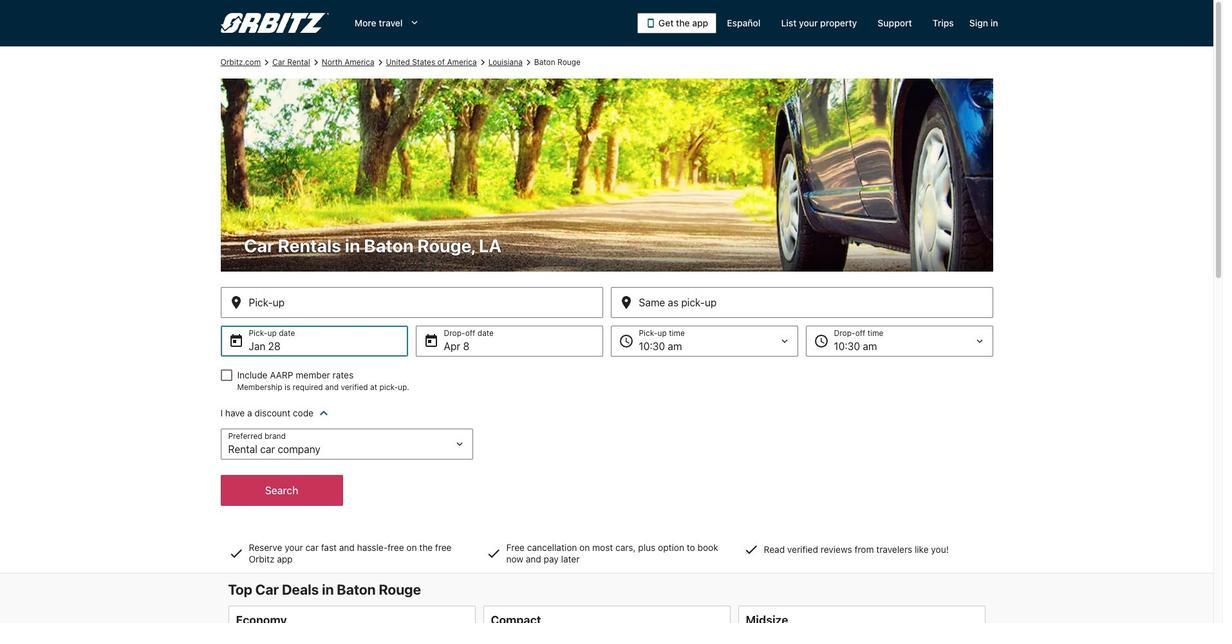 Task type: locate. For each thing, give the bounding box(es) containing it.
directional image
[[261, 57, 272, 68], [374, 57, 386, 68], [477, 57, 488, 68]]

0 horizontal spatial directional image
[[310, 57, 322, 68]]

0 horizontal spatial directional image
[[261, 57, 272, 68]]

active image
[[316, 406, 332, 421]]

orbitz logo image
[[221, 13, 329, 33]]

breadcrumbs region
[[0, 46, 1214, 574]]

1 directional image from the left
[[310, 57, 322, 68]]

directional image
[[310, 57, 322, 68], [523, 57, 534, 68]]

2 directional image from the left
[[374, 57, 386, 68]]

1 horizontal spatial directional image
[[374, 57, 386, 68]]

2 horizontal spatial directional image
[[477, 57, 488, 68]]

1 horizontal spatial directional image
[[523, 57, 534, 68]]

main content
[[0, 46, 1214, 623]]



Task type: describe. For each thing, give the bounding box(es) containing it.
1 directional image from the left
[[261, 57, 272, 68]]

2 directional image from the left
[[523, 57, 534, 68]]

3 directional image from the left
[[477, 57, 488, 68]]

download the app button image
[[646, 18, 656, 28]]



Task type: vqa. For each thing, say whether or not it's contained in the screenshot.
main content
yes



